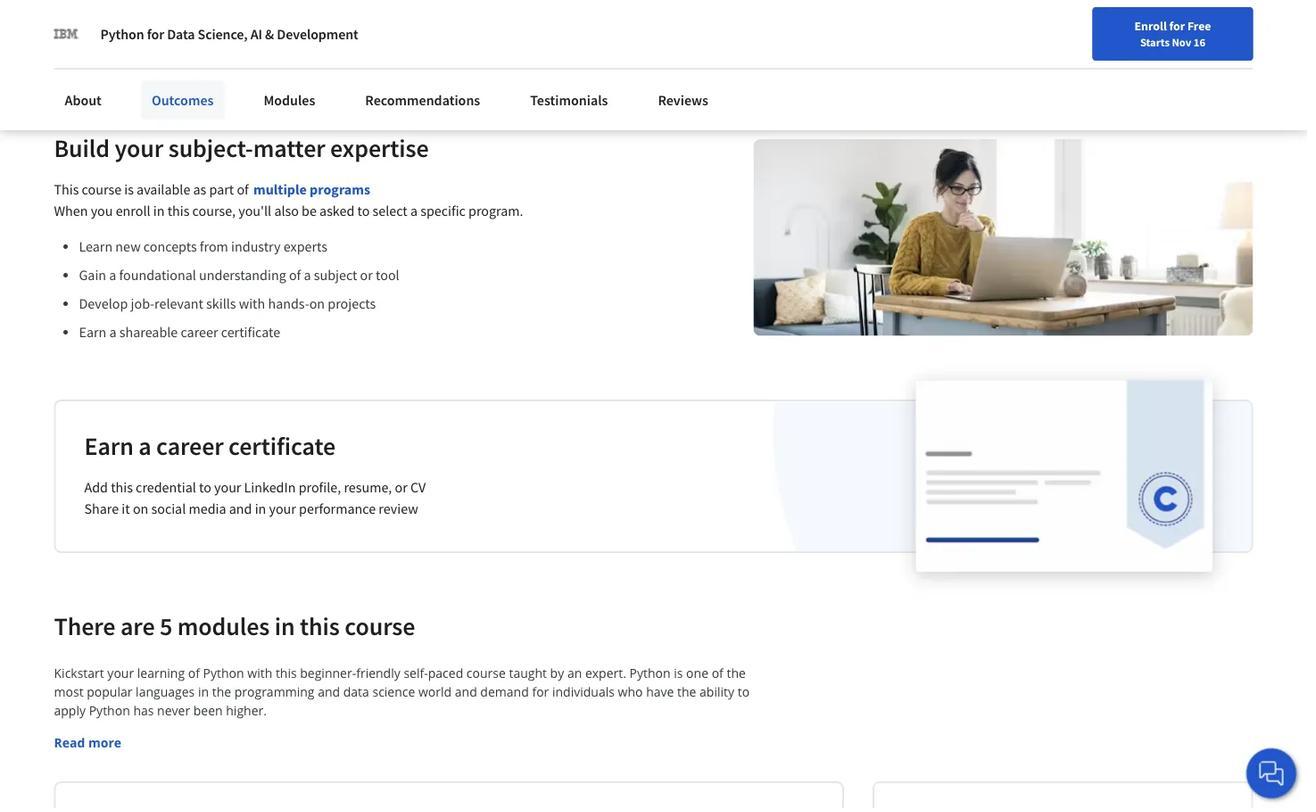 Task type: locate. For each thing, give the bounding box(es) containing it.
1 vertical spatial earn
[[84, 431, 134, 462]]

ai
[[250, 25, 262, 43]]

a right the "select"
[[410, 202, 418, 220]]

career up "credential"
[[156, 431, 224, 462]]

your up popular
[[107, 665, 134, 682]]

languages
[[136, 684, 195, 701]]

understanding
[[199, 266, 286, 284]]

expertise
[[330, 133, 429, 164]]

more left about on the left top of the page
[[122, 26, 154, 44]]

your inside kickstart your learning of python with this beginner-friendly self-paced course taught by an expert. python is one of the most popular languages in the programming and data science world and demand for individuals who have the ability to apply python has never been higher.
[[107, 665, 134, 682]]

have
[[646, 684, 674, 701]]

the down one
[[677, 684, 696, 701]]

kickstart
[[54, 665, 104, 682]]

0 vertical spatial certificate
[[221, 323, 280, 341]]

programs
[[310, 180, 370, 198]]

profile,
[[299, 478, 341, 496]]

science
[[372, 684, 415, 701]]

earn down "develop" at the left of the page
[[79, 323, 106, 341]]

foundational
[[119, 266, 196, 284]]

a inside this course is available as part of multiple programs when you enroll in this course, you'll also be asked to select a specific program.
[[410, 202, 418, 220]]

part
[[209, 180, 234, 198]]

career down relevant
[[181, 323, 218, 341]]

of
[[237, 180, 249, 198], [289, 266, 301, 284], [188, 665, 200, 682], [712, 665, 724, 682]]

social
[[151, 500, 186, 518]]

1 vertical spatial learn
[[79, 238, 113, 255]]

1 horizontal spatial on
[[309, 295, 325, 312]]

to
[[357, 202, 370, 220], [199, 478, 211, 496], [738, 684, 750, 701]]

or inside add this credential to your linkedin profile, resume, or cv share it on social media and in your performance review
[[395, 478, 408, 496]]

in
[[153, 202, 165, 220], [255, 500, 266, 518], [275, 611, 295, 642], [198, 684, 209, 701]]

course inside kickstart your learning of python with this beginner-friendly self-paced course taught by an expert. python is one of the most popular languages in the programming and data science world and demand for individuals who have the ability to apply python has never been higher.
[[467, 665, 506, 682]]

a for earn a shareable career certificate
[[109, 323, 117, 341]]

ibm image
[[54, 21, 79, 46]]

on
[[309, 295, 325, 312], [133, 500, 148, 518]]

in down available
[[153, 202, 165, 220]]

certificate up linkedin
[[228, 431, 336, 462]]

1 vertical spatial more
[[88, 735, 121, 751]]

your up available
[[115, 133, 163, 164]]

enroll
[[116, 202, 150, 220]]

media
[[189, 500, 226, 518]]

in up been
[[198, 684, 209, 701]]

0 horizontal spatial to
[[199, 478, 211, 496]]

one
[[686, 665, 708, 682]]

in inside kickstart your learning of python with this beginner-friendly self-paced course taught by an expert. python is one of the most popular languages in the programming and data science world and demand for individuals who have the ability to apply python has never been higher.
[[198, 684, 209, 701]]

world
[[418, 684, 452, 701]]

course inside this course is available as part of multiple programs when you enroll in this course, you'll also be asked to select a specific program.
[[82, 180, 121, 198]]

to left the "select"
[[357, 202, 370, 220]]

course up "you"
[[82, 180, 121, 198]]

as
[[193, 180, 206, 198]]

0 horizontal spatial is
[[124, 180, 134, 198]]

your down linkedin
[[269, 500, 296, 518]]

in inside add this credential to your linkedin profile, resume, or cv share it on social media and in your performance review
[[255, 500, 266, 518]]

is inside kickstart your learning of python with this beginner-friendly self-paced course taught by an expert. python is one of the most popular languages in the programming and data science world and demand for individuals who have the ability to apply python has never been higher.
[[674, 665, 683, 682]]

multiple programs button
[[253, 179, 370, 200]]

earn
[[79, 323, 106, 341], [84, 431, 134, 462]]

course up friendly
[[345, 611, 415, 642]]

your
[[115, 133, 163, 164], [214, 478, 241, 496], [269, 500, 296, 518], [107, 665, 134, 682]]

of right part
[[237, 180, 249, 198]]

data
[[343, 684, 369, 701]]

1 vertical spatial is
[[674, 665, 683, 682]]

for
[[1169, 18, 1185, 34], [147, 25, 164, 43], [255, 26, 273, 44], [532, 684, 549, 701]]

1 vertical spatial course
[[345, 611, 415, 642]]

earn for earn a career certificate
[[84, 431, 134, 462]]

science,
[[198, 25, 248, 43]]

to right ability
[[738, 684, 750, 701]]

projects
[[328, 295, 376, 312]]

&
[[265, 25, 274, 43]]

0 horizontal spatial the
[[212, 684, 231, 701]]

of inside this course is available as part of multiple programs when you enroll in this course, you'll also be asked to select a specific program.
[[237, 180, 249, 198]]

matter
[[253, 133, 325, 164]]

cv
[[410, 478, 426, 496]]

with down understanding
[[239, 295, 265, 312]]

gain
[[79, 266, 106, 284]]

about link
[[54, 80, 112, 120]]

1 horizontal spatial course
[[345, 611, 415, 642]]

earn up the add
[[84, 431, 134, 462]]

0 horizontal spatial and
[[229, 500, 252, 518]]

when
[[54, 202, 88, 220]]

subject
[[314, 266, 357, 284]]

2 vertical spatial course
[[467, 665, 506, 682]]

linkedin
[[244, 478, 296, 496]]

a down "develop" at the left of the page
[[109, 323, 117, 341]]

a for gain a foundational understanding of a subject or tool
[[109, 266, 116, 284]]

and right media in the left bottom of the page
[[229, 500, 252, 518]]

demand
[[480, 684, 529, 701]]

2 horizontal spatial course
[[467, 665, 506, 682]]

a left subject
[[304, 266, 311, 284]]

taught
[[509, 665, 547, 682]]

be
[[302, 202, 317, 220]]

and down beginner-
[[318, 684, 340, 701]]

free
[[1188, 18, 1211, 34]]

more inside button
[[88, 735, 121, 751]]

add this credential to your linkedin profile, resume, or cv share it on social media and in your performance review
[[84, 478, 426, 518]]

read
[[54, 735, 85, 751]]

also
[[274, 202, 299, 220]]

0 horizontal spatial or
[[360, 266, 373, 284]]

0 horizontal spatial course
[[82, 180, 121, 198]]

earn a shareable career certificate
[[79, 323, 280, 341]]

0 vertical spatial earn
[[79, 323, 106, 341]]

the up been
[[212, 684, 231, 701]]

of right the learning
[[188, 665, 200, 682]]

in inside this course is available as part of multiple programs when you enroll in this course, you'll also be asked to select a specific program.
[[153, 202, 165, 220]]

this down available
[[167, 202, 190, 220]]

on right it
[[133, 500, 148, 518]]

a for earn a career certificate
[[139, 431, 151, 462]]

0 horizontal spatial on
[[133, 500, 148, 518]]

0 vertical spatial course
[[82, 180, 121, 198]]

learn up the gain
[[79, 238, 113, 255]]

learn for learn more about coursera for business
[[83, 26, 119, 44]]

0 vertical spatial learn
[[83, 26, 119, 44]]

1 horizontal spatial is
[[674, 665, 683, 682]]

for down the taught
[[532, 684, 549, 701]]

for inside enroll for free starts nov 16
[[1169, 18, 1185, 34]]

1 horizontal spatial or
[[395, 478, 408, 496]]

1 vertical spatial or
[[395, 478, 408, 496]]

is inside this course is available as part of multiple programs when you enroll in this course, you'll also be asked to select a specific program.
[[124, 180, 134, 198]]

learn right ibm 'icon'
[[83, 26, 119, 44]]

in right modules at left bottom
[[275, 611, 295, 642]]

menu item
[[933, 18, 1048, 76]]

this
[[167, 202, 190, 220], [111, 478, 133, 496], [300, 611, 340, 642], [276, 665, 297, 682]]

2 horizontal spatial to
[[738, 684, 750, 701]]

this up it
[[111, 478, 133, 496]]

for up "nov"
[[1169, 18, 1185, 34]]

2 vertical spatial to
[[738, 684, 750, 701]]

reviews link
[[647, 80, 719, 120]]

reviews
[[658, 91, 708, 109]]

or left tool
[[360, 266, 373, 284]]

this inside kickstart your learning of python with this beginner-friendly self-paced course taught by an expert. python is one of the most popular languages in the programming and data science world and demand for individuals who have the ability to apply python has never been higher.
[[276, 665, 297, 682]]

skills
[[206, 295, 236, 312]]

with inside kickstart your learning of python with this beginner-friendly self-paced course taught by an expert. python is one of the most popular languages in the programming and data science world and demand for individuals who have the ability to apply python has never been higher.
[[247, 665, 272, 682]]

0 vertical spatial to
[[357, 202, 370, 220]]

earn a career certificate
[[84, 431, 336, 462]]

certificate down develop job-relevant skills with hands-on projects
[[221, 323, 280, 341]]

0 vertical spatial or
[[360, 266, 373, 284]]

the up ability
[[727, 665, 746, 682]]

read more button
[[54, 734, 121, 752]]

a up "credential"
[[139, 431, 151, 462]]

and
[[229, 500, 252, 518], [318, 684, 340, 701], [455, 684, 477, 701]]

for inside kickstart your learning of python with this beginner-friendly self-paced course taught by an expert. python is one of the most popular languages in the programming and data science world and demand for individuals who have the ability to apply python has never been higher.
[[532, 684, 549, 701]]

course
[[82, 180, 121, 198], [345, 611, 415, 642], [467, 665, 506, 682]]

with up programming
[[247, 665, 272, 682]]

on down subject
[[309, 295, 325, 312]]

data
[[167, 25, 195, 43]]

this up programming
[[276, 665, 297, 682]]

and down paced
[[455, 684, 477, 701]]

1 vertical spatial on
[[133, 500, 148, 518]]

1 vertical spatial to
[[199, 478, 211, 496]]

credential
[[136, 478, 196, 496]]

recommendations link
[[355, 80, 491, 120]]

1 vertical spatial with
[[247, 665, 272, 682]]

0 vertical spatial with
[[239, 295, 265, 312]]

or left cv
[[395, 478, 408, 496]]

0 vertical spatial is
[[124, 180, 134, 198]]

to up media in the left bottom of the page
[[199, 478, 211, 496]]

on inside add this credential to your linkedin profile, resume, or cv share it on social media and in your performance review
[[133, 500, 148, 518]]

is up enroll
[[124, 180, 134, 198]]

1 horizontal spatial to
[[357, 202, 370, 220]]

this course is available as part of multiple programs when you enroll in this course, you'll also be asked to select a specific program.
[[54, 180, 523, 220]]

this up beginner-
[[300, 611, 340, 642]]

of up the hands-
[[289, 266, 301, 284]]

a right the gain
[[109, 266, 116, 284]]

0 vertical spatial more
[[122, 26, 154, 44]]

is
[[124, 180, 134, 198], [674, 665, 683, 682]]

certificate
[[221, 323, 280, 341], [228, 431, 336, 462]]

asked
[[320, 202, 355, 220]]

None search field
[[254, 11, 584, 47]]

gain a foundational understanding of a subject or tool
[[79, 266, 399, 284]]

learn
[[83, 26, 119, 44], [79, 238, 113, 255]]

is left one
[[674, 665, 683, 682]]

more right read
[[88, 735, 121, 751]]

outcomes link
[[141, 80, 224, 120]]

with
[[239, 295, 265, 312], [247, 665, 272, 682]]

course up demand
[[467, 665, 506, 682]]

2 horizontal spatial and
[[455, 684, 477, 701]]

in down linkedin
[[255, 500, 266, 518]]



Task type: describe. For each thing, give the bounding box(es) containing it.
higher.
[[226, 702, 267, 719]]

python left about on the left top of the page
[[100, 25, 144, 43]]

learning
[[137, 665, 185, 682]]

select
[[373, 202, 408, 220]]

about
[[157, 26, 194, 44]]

5
[[160, 611, 172, 642]]

modules
[[264, 91, 315, 109]]

share
[[84, 500, 119, 518]]

specific
[[420, 202, 466, 220]]

paced
[[428, 665, 463, 682]]

to inside this course is available as part of multiple programs when you enroll in this course, you'll also be asked to select a specific program.
[[357, 202, 370, 220]]

to inside kickstart your learning of python with this beginner-friendly self-paced course taught by an expert. python is one of the most popular languages in the programming and data science world and demand for individuals who have the ability to apply python has never been higher.
[[738, 684, 750, 701]]

your up media in the left bottom of the page
[[214, 478, 241, 496]]

recommendations
[[365, 91, 480, 109]]

friendly
[[356, 665, 400, 682]]

python up been
[[203, 665, 244, 682]]

testimonials link
[[520, 80, 619, 120]]

for left data at the left of page
[[147, 25, 164, 43]]

course,
[[192, 202, 236, 220]]

there
[[54, 611, 116, 642]]

and inside add this credential to your linkedin profile, resume, or cv share it on social media and in your performance review
[[229, 500, 252, 518]]

never
[[157, 702, 190, 719]]

more for learn
[[122, 26, 154, 44]]

of up ability
[[712, 665, 724, 682]]

industry
[[231, 238, 281, 255]]

are
[[120, 611, 155, 642]]

multiple
[[253, 180, 307, 198]]

develop job-relevant skills with hands-on projects
[[79, 295, 376, 312]]

learn for learn new concepts from industry experts
[[79, 238, 113, 255]]

modules link
[[253, 80, 326, 120]]

testimonials
[[530, 91, 608, 109]]

has
[[133, 702, 154, 719]]

develop
[[79, 295, 128, 312]]

business
[[276, 26, 330, 44]]

0 vertical spatial career
[[181, 323, 218, 341]]

learn new concepts from industry experts
[[79, 238, 327, 255]]

16
[[1194, 35, 1206, 49]]

programming
[[234, 684, 315, 701]]

shareable
[[119, 323, 178, 341]]

coursera career certificate image
[[916, 381, 1213, 572]]

for left business
[[255, 26, 273, 44]]

python down popular
[[89, 702, 130, 719]]

outcomes
[[152, 91, 214, 109]]

ability
[[700, 684, 734, 701]]

1 horizontal spatial and
[[318, 684, 340, 701]]

subject-
[[168, 133, 253, 164]]

expert.
[[585, 665, 626, 682]]

it
[[122, 500, 130, 518]]

development
[[277, 25, 358, 43]]

concepts
[[143, 238, 197, 255]]

0 vertical spatial on
[[309, 295, 325, 312]]

new
[[115, 238, 141, 255]]

1 horizontal spatial the
[[677, 684, 696, 701]]

build your subject-matter expertise
[[54, 133, 429, 164]]

popular
[[87, 684, 132, 701]]

program.
[[469, 202, 523, 220]]

modules
[[177, 611, 270, 642]]

resume,
[[344, 478, 392, 496]]

performance
[[299, 500, 376, 518]]

who
[[618, 684, 643, 701]]

more for read
[[88, 735, 121, 751]]

by
[[550, 665, 564, 682]]

starts
[[1140, 35, 1170, 49]]

coursera enterprise logos image
[[855, 0, 1212, 32]]

this inside add this credential to your linkedin profile, resume, or cv share it on social media and in your performance review
[[111, 478, 133, 496]]

1 vertical spatial career
[[156, 431, 224, 462]]

you'll
[[238, 202, 271, 220]]

coursera image
[[21, 14, 135, 43]]

2 horizontal spatial the
[[727, 665, 746, 682]]

about
[[65, 91, 102, 109]]

self-
[[404, 665, 428, 682]]

job-
[[131, 295, 154, 312]]

learn more about coursera for business
[[83, 26, 330, 44]]

enroll
[[1135, 18, 1167, 34]]

this inside this course is available as part of multiple programs when you enroll in this course, you'll also be asked to select a specific program.
[[167, 202, 190, 220]]

1 vertical spatial certificate
[[228, 431, 336, 462]]

been
[[193, 702, 223, 719]]

hands-
[[268, 295, 309, 312]]

nov
[[1172, 35, 1191, 49]]

apply
[[54, 702, 86, 719]]

an
[[567, 665, 582, 682]]

most
[[54, 684, 84, 701]]

available
[[137, 180, 190, 198]]

tool
[[376, 266, 399, 284]]

to inside add this credential to your linkedin profile, resume, or cv share it on social media and in your performance review
[[199, 478, 211, 496]]

you
[[91, 202, 113, 220]]

kickstart your learning of python with this beginner-friendly self-paced course taught by an expert. python is one of the most popular languages in the programming and data science world and demand for individuals who have the ability to apply python has never been higher.
[[54, 665, 753, 719]]

learn more about coursera for business link
[[83, 26, 330, 44]]

chat with us image
[[1257, 759, 1286, 788]]

add
[[84, 478, 108, 496]]

beginner-
[[300, 665, 356, 682]]

this
[[54, 180, 79, 198]]

earn for earn a shareable career certificate
[[79, 323, 106, 341]]

python for data science, ai & development
[[100, 25, 358, 43]]

review
[[379, 500, 418, 518]]

build
[[54, 133, 110, 164]]

python up have
[[630, 665, 671, 682]]



Task type: vqa. For each thing, say whether or not it's contained in the screenshot.
the formally
no



